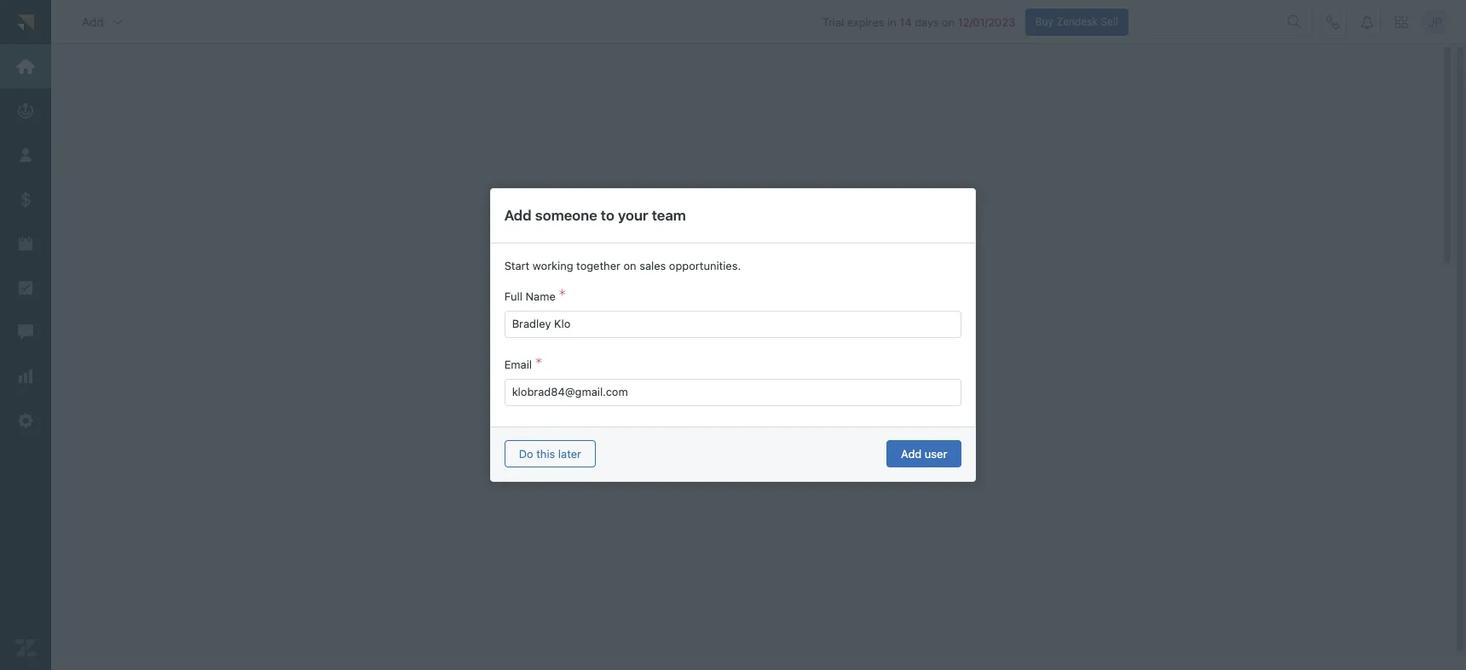 Task type: locate. For each thing, give the bounding box(es) containing it.
12/01/2023
[[958, 15, 1015, 29]]

add left user
[[901, 447, 922, 461]]

later
[[558, 447, 581, 461]]

add
[[82, 14, 104, 29], [504, 207, 532, 224], [901, 447, 922, 461]]

sales
[[639, 260, 666, 273]]

add user
[[901, 447, 947, 461]]

sell
[[1101, 15, 1118, 28]]

on left sales
[[624, 260, 636, 273]]

to
[[601, 207, 614, 224]]

name
[[526, 290, 556, 304]]

buy
[[1035, 15, 1054, 28]]

1 horizontal spatial asterisk image
[[559, 290, 566, 304]]

together
[[576, 260, 620, 273]]

do
[[519, 447, 533, 461]]

1 vertical spatial asterisk image
[[535, 358, 542, 372]]

2 horizontal spatial add
[[901, 447, 922, 461]]

add left someone
[[504, 207, 532, 224]]

0 horizontal spatial asterisk image
[[535, 358, 542, 372]]

add someone to your team
[[504, 207, 686, 224]]

Full Name field
[[512, 312, 947, 337]]

jp button
[[1422, 8, 1449, 35]]

0 horizontal spatial add
[[82, 14, 104, 29]]

someone
[[535, 207, 597, 224]]

this
[[536, 447, 555, 461]]

add user button
[[887, 441, 962, 468]]

add left chevron down icon
[[82, 14, 104, 29]]

zendesk image
[[14, 638, 37, 660]]

0 vertical spatial asterisk image
[[559, 290, 566, 304]]

0 horizontal spatial on
[[624, 260, 636, 273]]

1 horizontal spatial add
[[504, 207, 532, 224]]

buy zendesk sell
[[1035, 15, 1118, 28]]

bell image
[[1360, 15, 1374, 29]]

start
[[504, 260, 530, 273]]

jp
[[1428, 14, 1442, 29]]

on right days
[[942, 15, 955, 29]]

2 vertical spatial add
[[901, 447, 922, 461]]

0 vertical spatial add
[[82, 14, 104, 29]]

expires
[[847, 15, 884, 29]]

asterisk image right name
[[559, 290, 566, 304]]

on
[[942, 15, 955, 29], [624, 260, 636, 273]]

asterisk image right email
[[535, 358, 542, 372]]

full name
[[504, 290, 556, 304]]

0 vertical spatial on
[[942, 15, 955, 29]]

asterisk image
[[559, 290, 566, 304], [535, 358, 542, 372]]

1 vertical spatial add
[[504, 207, 532, 224]]



Task type: vqa. For each thing, say whether or not it's contained in the screenshot.
today?").
no



Task type: describe. For each thing, give the bounding box(es) containing it.
asterisk image for full name
[[559, 290, 566, 304]]

do this later button
[[504, 441, 596, 468]]

calls image
[[1326, 15, 1340, 29]]

1 horizontal spatial on
[[942, 15, 955, 29]]

do this later
[[519, 447, 581, 461]]

team
[[652, 207, 686, 224]]

in
[[887, 15, 896, 29]]

email
[[504, 358, 532, 372]]

buy zendesk sell button
[[1025, 8, 1129, 35]]

trial
[[822, 15, 844, 29]]

14
[[900, 15, 912, 29]]

working
[[533, 260, 573, 273]]

opportunities.
[[669, 260, 741, 273]]

user
[[925, 447, 947, 461]]

days
[[915, 15, 939, 29]]

zendesk products image
[[1395, 16, 1407, 28]]

zendesk
[[1056, 15, 1098, 28]]

add for add user
[[901, 447, 922, 461]]

asterisk image for email
[[535, 358, 542, 372]]

1 vertical spatial on
[[624, 260, 636, 273]]

your
[[618, 207, 648, 224]]

Email field
[[512, 380, 947, 405]]

start working together on sales opportunities.
[[504, 260, 741, 273]]

search image
[[1288, 15, 1302, 29]]

trial expires in 14 days on 12/01/2023
[[822, 15, 1015, 29]]

chevron down image
[[111, 15, 124, 29]]

full
[[504, 290, 522, 304]]

add for add
[[82, 14, 104, 29]]

add for add someone to your team
[[504, 207, 532, 224]]

add button
[[68, 5, 138, 39]]



